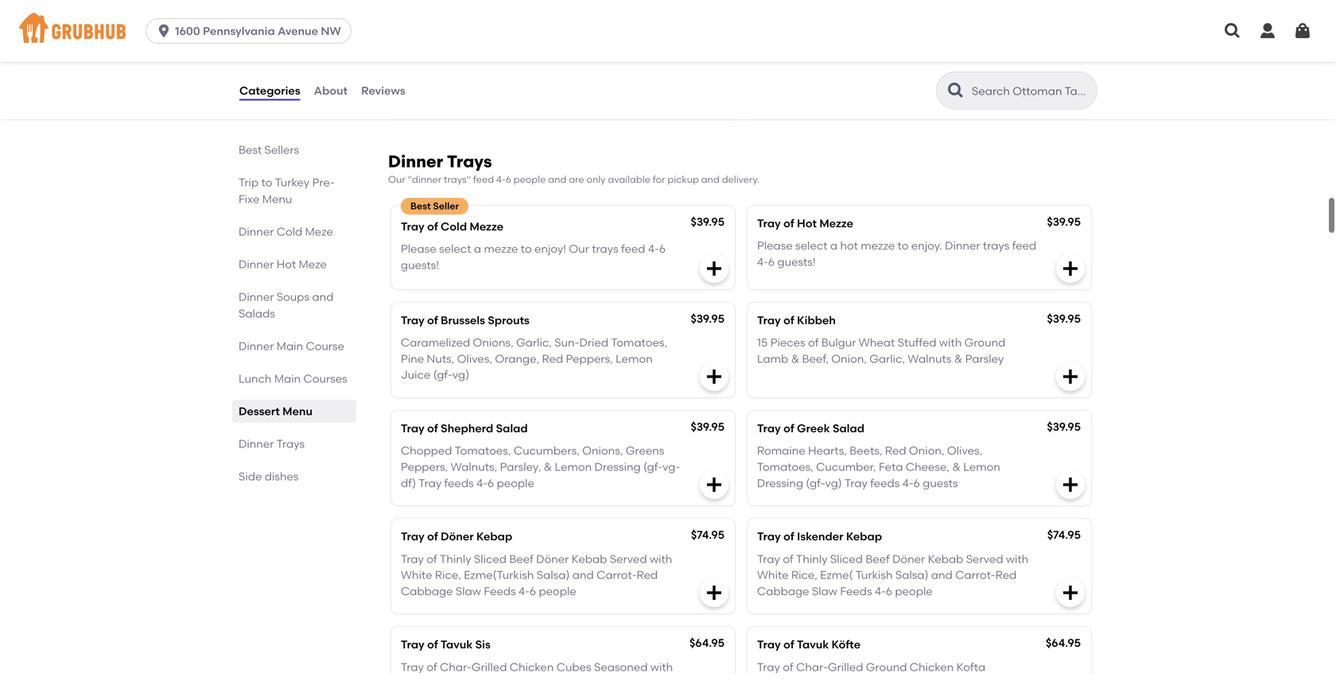Task type: vqa. For each thing, say whether or not it's contained in the screenshot.


Task type: describe. For each thing, give the bounding box(es) containing it.
dinner trays
[[239, 438, 305, 451]]

tray of kibbeh
[[758, 314, 836, 327]]

4- inside please select a hot mezze to enjoy. dinner trays feed 4-6 guests!
[[758, 255, 769, 269]]

finley
[[401, 48, 432, 62]]

dinner for dinner main course
[[239, 340, 274, 353]]

sis
[[476, 639, 491, 652]]

shepherd
[[441, 422, 494, 436]]

pennsylvania
[[203, 24, 275, 38]]

tray of hot mezze
[[758, 217, 854, 230]]

select for hot
[[796, 239, 828, 253]]

please select a hot mezze to enjoy. dinner trays feed 4-6 guests!
[[758, 239, 1037, 269]]

kebab for and
[[928, 553, 964, 566]]

tavuk for köfte
[[797, 639, 829, 652]]

tray of döner kebap
[[401, 530, 513, 544]]

turkey
[[275, 176, 310, 189]]

tray for tray of thinly sliced beef döner kebab served with white rice, ezme(turkish salsa) and carrot-red cabbage slaw   feeds 4-6 people
[[401, 553, 424, 566]]

(gf- inside 'romaine hearts, beets, red onion, olives, tomatoes, cucumber, feta cheese, & lemon dressing (gf-vg)   tray feeds 4-6 guests'
[[806, 477, 826, 490]]

slaw inside tray of thinly sliced beef döner kebab served with white rice, ezme( turkish salsa) and carrot-red cabbage slaw   feeds 4-6 people
[[812, 585, 838, 599]]

chopped
[[401, 445, 452, 458]]

peppers, inside chopped tomatoes, cucumbers, onions, greens peppers, walnuts, parsley, & lemon dressing (gf-vg- df)  tray feeds 4-6 people
[[401, 461, 448, 474]]

kebap for tray of döner kebap
[[477, 530, 513, 544]]

enjoy.
[[912, 239, 943, 253]]

salads
[[239, 307, 275, 321]]

salad for tomatoes,
[[496, 422, 528, 436]]

available
[[608, 174, 651, 185]]

garlic, inside the caramelized onions, garlic, sun-dried tomatoes, pine nuts, olives, orange, red peppers, lemon juice  (gf-vg)
[[517, 336, 552, 350]]

tray for tray of tavuk köfte
[[758, 639, 781, 652]]

trays for dinner trays
[[277, 438, 305, 451]]

pre-
[[312, 176, 335, 189]]

kibbeh
[[797, 314, 836, 327]]

and inside tray of thinly sliced beef döner kebab served with white rice, ezme( turkish salsa) and carrot-red cabbage slaw   feeds 4-6 people
[[932, 569, 953, 583]]

6 inside tray of thinly sliced beef döner kebab served with white rice, ezme(turkish salsa) and carrot-red cabbage slaw   feeds 4-6 people
[[530, 585, 536, 599]]

guests! inside please select a mezze to enjoy! our trays feed 4-6 guests!
[[401, 259, 439, 272]]

(gf- inside chopped tomatoes, cucumbers, onions, greens peppers, walnuts, parsley, & lemon dressing (gf-vg- df)  tray feeds 4-6 people
[[644, 461, 663, 474]]

& inside chopped tomatoes, cucumbers, onions, greens peppers, walnuts, parsley, & lemon dressing (gf-vg- df)  tray feeds 4-6 people
[[544, 461, 552, 474]]

tray of brussels sprouts
[[401, 314, 530, 327]]

tray for tray of brussels sprouts
[[401, 314, 425, 327]]

please for 6
[[758, 239, 793, 253]]

filled
[[514, 48, 540, 62]]

finley layered pastry filled with nuts and steeped in syrup.
[[401, 48, 591, 78]]

4- inside chopped tomatoes, cucumbers, onions, greens peppers, walnuts, parsley, & lemon dressing (gf-vg- df)  tray feeds 4-6 people
[[477, 477, 488, 490]]

red inside 'romaine hearts, beets, red onion, olives, tomatoes, cucumber, feta cheese, & lemon dressing (gf-vg)   tray feeds 4-6 guests'
[[886, 445, 907, 458]]

tavuk for sis
[[441, 639, 473, 652]]

(gf- inside the caramelized onions, garlic, sun-dried tomatoes, pine nuts, olives, orange, red peppers, lemon juice  (gf-vg)
[[433, 369, 453, 382]]

guests
[[923, 477, 959, 490]]

of for tray of iskender kebap
[[784, 530, 795, 544]]

oven baked rice pudding, dusted with cinnamon. button
[[748, 15, 1092, 118]]

lunch
[[239, 372, 272, 386]]

$39.95 for vg)
[[691, 312, 725, 326]]

served for red
[[610, 553, 647, 566]]

of for tray of cold mezze
[[427, 220, 438, 233]]

rice
[[826, 48, 846, 62]]

6 inside tray of thinly sliced beef döner kebab served with white rice, ezme( turkish salsa) and carrot-red cabbage slaw   feeds 4-6 people
[[886, 585, 893, 599]]

red inside tray of thinly sliced beef döner kebab served with white rice, ezme( turkish salsa) and carrot-red cabbage slaw   feeds 4-6 people
[[996, 569, 1017, 583]]

4- inside tray of thinly sliced beef döner kebab served with white rice, ezme( turkish salsa) and carrot-red cabbage slaw   feeds 4-6 people
[[875, 585, 886, 599]]

please select a mezze to enjoy! our trays feed 4-6 guests!
[[401, 242, 666, 272]]

tray for tray of hot mezze
[[758, 217, 781, 230]]

to inside please select a hot mezze to enjoy. dinner trays feed 4-6 guests!
[[898, 239, 909, 253]]

cheese,
[[906, 461, 950, 474]]

main for lunch
[[274, 372, 301, 386]]

cabbage inside tray of thinly sliced beef döner kebab served with white rice, ezme(turkish salsa) and carrot-red cabbage slaw   feeds 4-6 people
[[401, 585, 453, 599]]

lunch main courses
[[239, 372, 348, 386]]

sprouts
[[488, 314, 530, 327]]

pickup
[[668, 174, 699, 185]]

dinner soups and salads
[[239, 290, 334, 321]]

6 inside 'romaine hearts, beets, red onion, olives, tomatoes, cucumber, feta cheese, & lemon dressing (gf-vg)   tray feeds 4-6 guests'
[[914, 477, 921, 490]]

4- inside dinner trays our "dinner trays" feed 4-6 people and are only available for pickup and delivery.
[[497, 174, 506, 185]]

fixe
[[239, 193, 260, 206]]

of inside 15 pieces of bulgur wheat stuffed with ground lamb & beef, onion, garlic, walnuts & parsley
[[809, 336, 819, 350]]

trays inside please select a hot mezze to enjoy. dinner trays feed 4-6 guests!
[[983, 239, 1010, 253]]

tray of iskender kebap
[[758, 530, 883, 544]]

garlic, inside 15 pieces of bulgur wheat stuffed with ground lamb & beef, onion, garlic, walnuts & parsley
[[870, 352, 906, 366]]

baked
[[789, 48, 823, 62]]

dinner cold meze
[[239, 225, 333, 239]]

4- inside tray of thinly sliced beef döner kebab served with white rice, ezme(turkish salsa) and carrot-red cabbage slaw   feeds 4-6 people
[[519, 585, 530, 599]]

tray inside 'romaine hearts, beets, red onion, olives, tomatoes, cucumber, feta cheese, & lemon dressing (gf-vg)   tray feeds 4-6 guests'
[[845, 477, 868, 490]]

salsa) inside tray of thinly sliced beef döner kebab served with white rice, ezme( turkish salsa) and carrot-red cabbage slaw   feeds 4-6 people
[[896, 569, 929, 583]]

1600 pennsylvania avenue nw
[[175, 24, 341, 38]]

mezze inside please select a mezze to enjoy! our trays feed 4-6 guests!
[[484, 242, 518, 256]]

carrot- inside tray of thinly sliced beef döner kebab served with white rice, ezme(turkish salsa) and carrot-red cabbage slaw   feeds 4-6 people
[[597, 569, 637, 583]]

feeds inside 'romaine hearts, beets, red onion, olives, tomatoes, cucumber, feta cheese, & lemon dressing (gf-vg)   tray feeds 4-6 guests'
[[871, 477, 900, 490]]

pieces
[[771, 336, 806, 350]]

onion, inside 'romaine hearts, beets, red onion, olives, tomatoes, cucumber, feta cheese, & lemon dressing (gf-vg)   tray feeds 4-6 guests'
[[909, 445, 945, 458]]

of for tray of greek salad
[[784, 422, 795, 436]]

tray of tavuk köfte
[[758, 639, 861, 652]]

turkish
[[856, 569, 893, 583]]

$39.95 for parsley
[[1048, 312, 1081, 326]]

beef for tray of döner kebap
[[510, 553, 534, 566]]

romaine hearts, beets, red onion, olives, tomatoes, cucumber, feta cheese, & lemon dressing (gf-vg)   tray feeds 4-6 guests
[[758, 445, 1001, 490]]

beef,
[[803, 352, 829, 366]]

lemon inside chopped tomatoes, cucumbers, onions, greens peppers, walnuts, parsley, & lemon dressing (gf-vg- df)  tray feeds 4-6 people
[[555, 461, 592, 474]]

lemon inside 'romaine hearts, beets, red onion, olives, tomatoes, cucumber, feta cheese, & lemon dressing (gf-vg)   tray feeds 4-6 guests'
[[964, 461, 1001, 474]]

chopped tomatoes, cucumbers, onions, greens peppers, walnuts, parsley, & lemon dressing (gf-vg- df)  tray feeds 4-6 people
[[401, 445, 681, 490]]

courses
[[304, 372, 348, 386]]

1 vertical spatial menu
[[283, 405, 313, 419]]

to inside please select a mezze to enjoy! our trays feed 4-6 guests!
[[521, 242, 532, 256]]

vg) inside the caramelized onions, garlic, sun-dried tomatoes, pine nuts, olives, orange, red peppers, lemon juice  (gf-vg)
[[453, 369, 469, 382]]

pine
[[401, 352, 424, 366]]

walnuts,
[[451, 461, 498, 474]]

ezme(
[[821, 569, 853, 583]]

iskender
[[797, 530, 844, 544]]

$74.95 for tray of thinly sliced beef döner kebab served with white rice, ezme( turkish salsa) and carrot-red cabbage slaw   feeds 4-6 people
[[1048, 529, 1081, 542]]

15 pieces of bulgur wheat stuffed with ground lamb & beef, onion, garlic, walnuts & parsley
[[758, 336, 1006, 366]]

nuts
[[568, 48, 591, 62]]

"dinner
[[408, 174, 442, 185]]

tray inside chopped tomatoes, cucumbers, onions, greens peppers, walnuts, parsley, & lemon dressing (gf-vg- df)  tray feeds 4-6 people
[[419, 477, 442, 490]]

cinnamon.
[[965, 48, 1022, 62]]

people inside tray of thinly sliced beef döner kebab served with white rice, ezme( turkish salsa) and carrot-red cabbage slaw   feeds 4-6 people
[[896, 585, 933, 599]]

nw
[[321, 24, 341, 38]]

nuts,
[[427, 352, 455, 366]]

reviews
[[361, 84, 406, 97]]

slaw inside tray of thinly sliced beef döner kebab served with white rice, ezme(turkish salsa) and carrot-red cabbage slaw   feeds 4-6 people
[[456, 585, 481, 599]]

$39.95 for feeds
[[691, 420, 725, 434]]

tray of shepherd salad
[[401, 422, 528, 436]]

feed inside dinner trays our "dinner trays" feed 4-6 people and are only available for pickup and delivery.
[[473, 174, 494, 185]]

rice, for slaw
[[435, 569, 461, 583]]

döner for turkish
[[893, 553, 926, 566]]

tray for tray of kibbeh
[[758, 314, 781, 327]]

parsley,
[[500, 461, 541, 474]]

best for best seller
[[411, 200, 431, 212]]

feeds inside chopped tomatoes, cucumbers, onions, greens peppers, walnuts, parsley, & lemon dressing (gf-vg- df)  tray feeds 4-6 people
[[445, 477, 474, 490]]

are
[[569, 174, 585, 185]]

caramelized
[[401, 336, 470, 350]]

oven baked rice pudding, dusted with cinnamon.
[[758, 48, 1022, 62]]

best for best sellers
[[239, 143, 262, 157]]

red inside tray of thinly sliced beef döner kebab served with white rice, ezme(turkish salsa) and carrot-red cabbage slaw   feeds 4-6 people
[[637, 569, 658, 583]]

tray for tray of greek salad
[[758, 422, 781, 436]]

salsa) inside tray of thinly sliced beef döner kebab served with white rice, ezme(turkish salsa) and carrot-red cabbage slaw   feeds 4-6 people
[[537, 569, 570, 583]]

greens
[[626, 445, 665, 458]]

0 vertical spatial hot
[[797, 217, 817, 230]]

dessert menu
[[239, 405, 313, 419]]

& inside 'romaine hearts, beets, red onion, olives, tomatoes, cucumber, feta cheese, & lemon dressing (gf-vg)   tray feeds 4-6 guests'
[[953, 461, 961, 474]]

and inside the finley layered pastry filled with nuts and steeped in syrup.
[[401, 64, 423, 78]]

red inside the caramelized onions, garlic, sun-dried tomatoes, pine nuts, olives, orange, red peppers, lemon juice  (gf-vg)
[[542, 352, 563, 366]]

dinner for dinner cold meze
[[239, 225, 274, 239]]

romaine
[[758, 445, 806, 458]]

& down the 'pieces'
[[792, 352, 800, 366]]

svg image for please select a hot mezze to enjoy. dinner trays feed 4-6 guests!
[[1061, 259, 1081, 278]]

1600
[[175, 24, 200, 38]]

onions, inside chopped tomatoes, cucumbers, onions, greens peppers, walnuts, parsley, & lemon dressing (gf-vg- df)  tray feeds 4-6 people
[[583, 445, 623, 458]]

walnuts
[[908, 352, 952, 366]]

15
[[758, 336, 768, 350]]

select for cold
[[439, 242, 471, 256]]

dinner trays our "dinner trays" feed 4-6 people and are only available for pickup and delivery.
[[388, 152, 760, 185]]

mezze for mezze
[[470, 220, 504, 233]]

avenue
[[278, 24, 318, 38]]

side
[[239, 470, 262, 484]]

tray of cold mezze
[[401, 220, 504, 233]]

cucumbers,
[[514, 445, 580, 458]]

sellers
[[265, 143, 299, 157]]

dressing inside chopped tomatoes, cucumbers, onions, greens peppers, walnuts, parsley, & lemon dressing (gf-vg- df)  tray feeds 4-6 people
[[595, 461, 641, 474]]

df)
[[401, 477, 416, 490]]

cabbage inside tray of thinly sliced beef döner kebab served with white rice, ezme( turkish salsa) and carrot-red cabbage slaw   feeds 4-6 people
[[758, 585, 810, 599]]

lamb
[[758, 352, 789, 366]]

feeds inside tray of thinly sliced beef döner kebab served with white rice, ezme(turkish salsa) and carrot-red cabbage slaw   feeds 4-6 people
[[484, 585, 516, 599]]

pudding,
[[849, 48, 897, 62]]

1 horizontal spatial cold
[[441, 220, 467, 233]]

Search Ottoman Taverna search field
[[971, 84, 1093, 99]]

greek
[[797, 422, 830, 436]]

dinner main course
[[239, 340, 345, 353]]



Task type: locate. For each thing, give the bounding box(es) containing it.
dinner for dinner trays our "dinner trays" feed 4-6 people and are only available for pickup and delivery.
[[388, 152, 443, 172]]

2 served from the left
[[967, 553, 1004, 566]]

lemon inside the caramelized onions, garlic, sun-dried tomatoes, pine nuts, olives, orange, red peppers, lemon juice  (gf-vg)
[[616, 352, 653, 366]]

0 horizontal spatial $64.95
[[690, 637, 725, 651]]

1 salsa) from the left
[[537, 569, 570, 583]]

tray for tray of shepherd salad
[[401, 422, 425, 436]]

dressing inside 'romaine hearts, beets, red onion, olives, tomatoes, cucumber, feta cheese, & lemon dressing (gf-vg)   tray feeds 4-6 guests'
[[758, 477, 804, 490]]

tomatoes, inside chopped tomatoes, cucumbers, onions, greens peppers, walnuts, parsley, & lemon dressing (gf-vg- df)  tray feeds 4-6 people
[[455, 445, 511, 458]]

of for tray of thinly sliced beef döner kebab served with white rice, ezme(turkish salsa) and carrot-red cabbage slaw   feeds 4-6 people
[[427, 553, 437, 566]]

1 horizontal spatial to
[[521, 242, 532, 256]]

&
[[792, 352, 800, 366], [955, 352, 963, 366], [544, 461, 552, 474], [953, 461, 961, 474]]

1 horizontal spatial salad
[[833, 422, 865, 436]]

garlic, up the orange,
[[517, 336, 552, 350]]

sun-
[[555, 336, 580, 350]]

0 vertical spatial onions,
[[473, 336, 514, 350]]

dinner for dinner soups and salads
[[239, 290, 274, 304]]

please
[[758, 239, 793, 253], [401, 242, 437, 256]]

1 horizontal spatial (gf-
[[644, 461, 663, 474]]

1 horizontal spatial tavuk
[[797, 639, 829, 652]]

1 vertical spatial (gf-
[[644, 461, 663, 474]]

2 salad from the left
[[833, 422, 865, 436]]

cold down the seller
[[441, 220, 467, 233]]

people inside chopped tomatoes, cucumbers, onions, greens peppers, walnuts, parsley, & lemon dressing (gf-vg- df)  tray feeds 4-6 people
[[497, 477, 535, 490]]

1 horizontal spatial mezze
[[820, 217, 854, 230]]

6 right trays"
[[506, 174, 512, 185]]

1 vertical spatial our
[[569, 242, 590, 256]]

our right enjoy!
[[569, 242, 590, 256]]

1 kebab from the left
[[572, 553, 607, 566]]

1 tavuk from the left
[[441, 639, 473, 652]]

(gf- down hearts, at the right bottom
[[806, 477, 826, 490]]

meze up dinner hot meze in the left top of the page
[[305, 225, 333, 239]]

dinner inside dinner soups and salads
[[239, 290, 274, 304]]

1 horizontal spatial sliced
[[831, 553, 863, 566]]

$64.95 for sis
[[690, 637, 725, 651]]

0 horizontal spatial $74.95
[[691, 529, 725, 542]]

6 down for at the top left of page
[[659, 242, 666, 256]]

best seller
[[411, 200, 459, 212]]

2 $64.95 from the left
[[1046, 637, 1081, 651]]

tray for tray of tavuk sis
[[401, 639, 425, 652]]

search icon image
[[947, 81, 966, 100]]

meze
[[305, 225, 333, 239], [299, 258, 327, 271]]

of for tray of hot mezze
[[784, 217, 795, 230]]

hot
[[841, 239, 859, 253]]

dinner down fixe
[[239, 225, 274, 239]]

1 vertical spatial dressing
[[758, 477, 804, 490]]

of for tray of döner kebap
[[427, 530, 438, 544]]

1 horizontal spatial tomatoes,
[[611, 336, 668, 350]]

sliced for döner
[[474, 553, 507, 566]]

of inside tray of thinly sliced beef döner kebab served with white rice, ezme( turkish salsa) and carrot-red cabbage slaw   feeds 4-6 people
[[783, 553, 794, 566]]

1 feeds from the left
[[484, 585, 516, 599]]

0 horizontal spatial served
[[610, 553, 647, 566]]

a for mezze
[[474, 242, 481, 256]]

1 horizontal spatial feeds
[[871, 477, 900, 490]]

white for tray of thinly sliced beef döner kebab served with white rice, ezme( turkish salsa) and carrot-red cabbage slaw   feeds 4-6 people
[[758, 569, 789, 583]]

1 vertical spatial onions,
[[583, 445, 623, 458]]

dinner up "dinner
[[388, 152, 443, 172]]

onions, inside the caramelized onions, garlic, sun-dried tomatoes, pine nuts, olives, orange, red peppers, lemon juice  (gf-vg)
[[473, 336, 514, 350]]

guests! down 'tray of hot mezze'
[[778, 255, 816, 269]]

0 horizontal spatial slaw
[[456, 585, 481, 599]]

1 vertical spatial meze
[[299, 258, 327, 271]]

$39.95 for tray
[[1048, 420, 1081, 434]]

slaw
[[456, 585, 481, 599], [812, 585, 838, 599]]

beef inside tray of thinly sliced beef döner kebab served with white rice, ezme(turkish salsa) and carrot-red cabbage slaw   feeds 4-6 people
[[510, 553, 534, 566]]

0 vertical spatial onion,
[[832, 352, 867, 366]]

4- down for at the top left of page
[[648, 242, 659, 256]]

thinly down tray of iskender kebap
[[796, 553, 828, 566]]

steeped
[[425, 64, 469, 78]]

caramelized onions, garlic, sun-dried tomatoes, pine nuts, olives, orange, red peppers, lemon juice  (gf-vg)
[[401, 336, 668, 382]]

1 vertical spatial peppers,
[[401, 461, 448, 474]]

0 horizontal spatial please
[[401, 242, 437, 256]]

lemon
[[616, 352, 653, 366], [555, 461, 592, 474], [964, 461, 1001, 474]]

0 vertical spatial peppers,
[[566, 352, 613, 366]]

4- down ezme(turkish
[[519, 585, 530, 599]]

dinner down dessert
[[239, 438, 274, 451]]

1 horizontal spatial garlic,
[[870, 352, 906, 366]]

& down cucumbers,
[[544, 461, 552, 474]]

0 horizontal spatial tavuk
[[441, 639, 473, 652]]

svg image
[[1224, 21, 1243, 41], [1259, 21, 1278, 41], [156, 23, 172, 39], [705, 259, 724, 278], [1061, 368, 1081, 387], [705, 476, 724, 495], [1061, 476, 1081, 495], [705, 584, 724, 603]]

1 horizontal spatial olives,
[[948, 445, 983, 458]]

svg image for tray of thinly sliced beef döner kebab served with white rice, ezme( turkish salsa) and carrot-red cabbage slaw   feeds 4-6 people
[[1061, 584, 1081, 603]]

0 horizontal spatial guests!
[[401, 259, 439, 272]]

cabbage up tray of tavuk köfte
[[758, 585, 810, 599]]

select inside please select a hot mezze to enjoy. dinner trays feed 4-6 guests!
[[796, 239, 828, 253]]

trays for dinner trays our "dinner trays" feed 4-6 people and are only available for pickup and delivery.
[[447, 152, 492, 172]]

of for tray of shepherd salad
[[427, 422, 438, 436]]

trays right enjoy.
[[983, 239, 1010, 253]]

reviews button
[[361, 62, 406, 119]]

2 rice, from the left
[[792, 569, 818, 583]]

main up lunch main courses
[[277, 340, 303, 353]]

0 vertical spatial meze
[[305, 225, 333, 239]]

0 vertical spatial best
[[239, 143, 262, 157]]

in
[[472, 64, 481, 78]]

1 horizontal spatial feed
[[621, 242, 646, 256]]

olives, inside the caramelized onions, garlic, sun-dried tomatoes, pine nuts, olives, orange, red peppers, lemon juice  (gf-vg)
[[457, 352, 493, 366]]

6 down 'tray of hot mezze'
[[769, 255, 775, 269]]

a down tray of cold mezze
[[474, 242, 481, 256]]

people inside dinner trays our "dinner trays" feed 4-6 people and are only available for pickup and delivery.
[[514, 174, 546, 185]]

our left "dinner
[[388, 174, 406, 185]]

mezze down trays"
[[470, 220, 504, 233]]

sliced up ezme(
[[831, 553, 863, 566]]

2 horizontal spatial to
[[898, 239, 909, 253]]

trays inside please select a mezze to enjoy! our trays feed 4-6 guests!
[[592, 242, 619, 256]]

beef up ezme(turkish
[[510, 553, 534, 566]]

0 horizontal spatial a
[[474, 242, 481, 256]]

tray inside tray of thinly sliced beef döner kebab served with white rice, ezme(turkish salsa) and carrot-red cabbage slaw   feeds 4-6 people
[[401, 553, 424, 566]]

1 horizontal spatial served
[[967, 553, 1004, 566]]

trays
[[447, 152, 492, 172], [277, 438, 305, 451]]

of for tray of kibbeh
[[784, 314, 795, 327]]

with inside the finley layered pastry filled with nuts and steeped in syrup.
[[543, 48, 565, 62]]

vg-
[[663, 461, 681, 474]]

white inside tray of thinly sliced beef döner kebab served with white rice, ezme(turkish salsa) and carrot-red cabbage slaw   feeds 4-6 people
[[401, 569, 433, 583]]

tray down delivery.
[[758, 217, 781, 230]]

svg image
[[1294, 21, 1313, 41], [1061, 88, 1081, 107], [1061, 259, 1081, 278], [705, 368, 724, 387], [1061, 584, 1081, 603]]

feeds inside tray of thinly sliced beef döner kebab served with white rice, ezme( turkish salsa) and carrot-red cabbage slaw   feeds 4-6 people
[[841, 585, 873, 599]]

1 horizontal spatial $74.95
[[1048, 529, 1081, 542]]

0 horizontal spatial feed
[[473, 174, 494, 185]]

to inside trip to turkey pre- fixe menu
[[261, 176, 273, 189]]

0 vertical spatial main
[[277, 340, 303, 353]]

svg image inside main navigation navigation
[[1294, 21, 1313, 41]]

dressing down greens
[[595, 461, 641, 474]]

orange,
[[495, 352, 540, 366]]

olives, up the "cheese,"
[[948, 445, 983, 458]]

guests! inside please select a hot mezze to enjoy. dinner trays feed 4-6 guests!
[[778, 255, 816, 269]]

best sellers
[[239, 143, 299, 157]]

tray of thinly sliced beef döner kebab served with white rice, ezme(turkish salsa) and carrot-red cabbage slaw   feeds 4-6 people
[[401, 553, 673, 599]]

select down tray of cold mezze
[[439, 242, 471, 256]]

beef inside tray of thinly sliced beef döner kebab served with white rice, ezme( turkish salsa) and carrot-red cabbage slaw   feeds 4-6 people
[[866, 553, 890, 566]]

0 horizontal spatial hot
[[277, 258, 296, 271]]

1 horizontal spatial kebab
[[928, 553, 964, 566]]

tomatoes, down romaine
[[758, 461, 814, 474]]

tavuk left the sis
[[441, 639, 473, 652]]

6 inside dinner trays our "dinner trays" feed 4-6 people and are only available for pickup and delivery.
[[506, 174, 512, 185]]

$74.95 for tray of thinly sliced beef döner kebab served with white rice, ezme(turkish salsa) and carrot-red cabbage slaw   feeds 4-6 people
[[691, 529, 725, 542]]

peppers, inside the caramelized onions, garlic, sun-dried tomatoes, pine nuts, olives, orange, red peppers, lemon juice  (gf-vg)
[[566, 352, 613, 366]]

0 horizontal spatial onions,
[[473, 336, 514, 350]]

meze up 'soups'
[[299, 258, 327, 271]]

onion, up the "cheese,"
[[909, 445, 945, 458]]

of for tray of brussels sprouts
[[427, 314, 438, 327]]

mezze for hot
[[820, 217, 854, 230]]

2 salsa) from the left
[[896, 569, 929, 583]]

stuffed
[[898, 336, 937, 350]]

best left the seller
[[411, 200, 431, 212]]

tray of tavuk sis
[[401, 639, 491, 652]]

1 kebap from the left
[[477, 530, 513, 544]]

1 döner from the left
[[536, 553, 569, 566]]

salad for hearts,
[[833, 422, 865, 436]]

dinner for dinner hot meze
[[239, 258, 274, 271]]

0 horizontal spatial trays
[[592, 242, 619, 256]]

0 horizontal spatial tomatoes,
[[455, 445, 511, 458]]

0 horizontal spatial kebab
[[572, 553, 607, 566]]

dinner for dinner trays
[[239, 438, 274, 451]]

mezze up hot
[[820, 217, 854, 230]]

trays up trays"
[[447, 152, 492, 172]]

2 feeds from the left
[[871, 477, 900, 490]]

svg image for caramelized onions, garlic, sun-dried tomatoes, pine nuts, olives, orange, red peppers, lemon juice  (gf-vg)
[[705, 368, 724, 387]]

döner for salsa)
[[536, 553, 569, 566]]

0 horizontal spatial white
[[401, 569, 433, 583]]

4- down turkish
[[875, 585, 886, 599]]

olives,
[[457, 352, 493, 366], [948, 445, 983, 458]]

guests!
[[778, 255, 816, 269], [401, 259, 439, 272]]

dinner down salads
[[239, 340, 274, 353]]

2 horizontal spatial lemon
[[964, 461, 1001, 474]]

rice, down tray of döner kebap at left bottom
[[435, 569, 461, 583]]

& up guests
[[953, 461, 961, 474]]

onions,
[[473, 336, 514, 350], [583, 445, 623, 458]]

salsa) right turkish
[[896, 569, 929, 583]]

1 $64.95 from the left
[[690, 637, 725, 651]]

tomatoes, up walnuts,
[[455, 445, 511, 458]]

(gf- down nuts,
[[433, 369, 453, 382]]

tray of thinly sliced beef döner kebab served with white rice, ezme( turkish salsa) and carrot-red cabbage slaw   feeds 4-6 people
[[758, 553, 1029, 599]]

sliced for iskender
[[831, 553, 863, 566]]

0 horizontal spatial carrot-
[[597, 569, 637, 583]]

0 vertical spatial menu
[[262, 193, 292, 206]]

trays
[[983, 239, 1010, 253], [592, 242, 619, 256]]

onion,
[[832, 352, 867, 366], [909, 445, 945, 458]]

kebab for carrot-
[[572, 553, 607, 566]]

thinly inside tray of thinly sliced beef döner kebab served with white rice, ezme(turkish salsa) and carrot-red cabbage slaw   feeds 4-6 people
[[440, 553, 472, 566]]

feeds down walnuts,
[[445, 477, 474, 490]]

our inside please select a mezze to enjoy! our trays feed 4-6 guests!
[[569, 242, 590, 256]]

döner inside tray of thinly sliced beef döner kebab served with white rice, ezme( turkish salsa) and carrot-red cabbage slaw   feeds 4-6 people
[[893, 553, 926, 566]]

and inside dinner soups and salads
[[312, 290, 334, 304]]

6 down ezme(turkish
[[530, 585, 536, 599]]

1 horizontal spatial salsa)
[[896, 569, 929, 583]]

slaw down ezme(turkish
[[456, 585, 481, 599]]

1 horizontal spatial döner
[[893, 553, 926, 566]]

0 horizontal spatial sliced
[[474, 553, 507, 566]]

about button
[[313, 62, 349, 119]]

rice, for cabbage
[[792, 569, 818, 583]]

menu down lunch main courses
[[283, 405, 313, 419]]

please for guests!
[[401, 242, 437, 256]]

1 slaw from the left
[[456, 585, 481, 599]]

tray up romaine
[[758, 422, 781, 436]]

1 carrot- from the left
[[597, 569, 637, 583]]

main navigation navigation
[[0, 0, 1337, 62]]

2 thinly from the left
[[796, 553, 828, 566]]

vg)
[[453, 369, 469, 382], [826, 477, 842, 490]]

0 horizontal spatial select
[[439, 242, 471, 256]]

beets,
[[850, 445, 883, 458]]

delivery.
[[722, 174, 760, 185]]

red
[[542, 352, 563, 366], [886, 445, 907, 458], [637, 569, 658, 583], [996, 569, 1017, 583]]

mezze left enjoy!
[[484, 242, 518, 256]]

white
[[401, 569, 433, 583], [758, 569, 789, 583]]

döner inside tray of thinly sliced beef döner kebab served with white rice, ezme(turkish salsa) and carrot-red cabbage slaw   feeds 4-6 people
[[536, 553, 569, 566]]

kebab
[[572, 553, 607, 566], [928, 553, 964, 566]]

1 $74.95 from the left
[[691, 529, 725, 542]]

with inside 15 pieces of bulgur wheat stuffed with ground lamb & beef, onion, garlic, walnuts & parsley
[[940, 336, 962, 350]]

tray down tray of iskender kebap
[[758, 553, 781, 566]]

cucumber,
[[817, 461, 877, 474]]

1 feeds from the left
[[445, 477, 474, 490]]

of for tray of tavuk köfte
[[784, 639, 795, 652]]

salsa)
[[537, 569, 570, 583], [896, 569, 929, 583]]

0 horizontal spatial salsa)
[[537, 569, 570, 583]]

1 cabbage from the left
[[401, 585, 453, 599]]

1 vertical spatial garlic,
[[870, 352, 906, 366]]

1 horizontal spatial mezze
[[861, 239, 895, 253]]

thinly inside tray of thinly sliced beef döner kebab served with white rice, ezme( turkish salsa) and carrot-red cabbage slaw   feeds 4-6 people
[[796, 553, 828, 566]]

1 rice, from the left
[[435, 569, 461, 583]]

white inside tray of thinly sliced beef döner kebab served with white rice, ezme( turkish salsa) and carrot-red cabbage slaw   feeds 4-6 people
[[758, 569, 789, 583]]

salsa) right ezme(turkish
[[537, 569, 570, 583]]

1 beef from the left
[[510, 553, 534, 566]]

guests! down tray of cold mezze
[[401, 259, 439, 272]]

feeds down ezme(turkish
[[484, 585, 516, 599]]

4- down feta
[[903, 477, 914, 490]]

a for hot
[[831, 239, 838, 253]]

ezme(turkish
[[464, 569, 534, 583]]

onion, inside 15 pieces of bulgur wheat stuffed with ground lamb & beef, onion, garlic, walnuts & parsley
[[832, 352, 867, 366]]

1 thinly from the left
[[440, 553, 472, 566]]

meze for dinner hot meze
[[299, 258, 327, 271]]

beef for tray of iskender kebap
[[866, 553, 890, 566]]

1 horizontal spatial kebap
[[847, 530, 883, 544]]

thinly for ezme(
[[796, 553, 828, 566]]

6 inside chopped tomatoes, cucumbers, onions, greens peppers, walnuts, parsley, & lemon dressing (gf-vg- df)  tray feeds 4-6 people
[[488, 477, 494, 490]]

parsley
[[966, 352, 1004, 366]]

1 sliced from the left
[[474, 553, 507, 566]]

svg image inside 1600 pennsylvania avenue nw button
[[156, 23, 172, 39]]

0 horizontal spatial kebap
[[477, 530, 513, 544]]

for
[[653, 174, 666, 185]]

soups
[[277, 290, 310, 304]]

thinly down tray of döner kebap at left bottom
[[440, 553, 472, 566]]

beef up turkish
[[866, 553, 890, 566]]

0 horizontal spatial cold
[[277, 225, 303, 239]]

0 vertical spatial dressing
[[595, 461, 641, 474]]

and inside tray of thinly sliced beef döner kebab served with white rice, ezme(turkish salsa) and carrot-red cabbage slaw   feeds 4-6 people
[[573, 569, 594, 583]]

tomatoes, inside 'romaine hearts, beets, red onion, olives, tomatoes, cucumber, feta cheese, & lemon dressing (gf-vg)   tray feeds 4-6 guests'
[[758, 461, 814, 474]]

1 horizontal spatial lemon
[[616, 352, 653, 366]]

0 horizontal spatial salad
[[496, 422, 528, 436]]

0 vertical spatial tomatoes,
[[611, 336, 668, 350]]

feed inside please select a hot mezze to enjoy. dinner trays feed 4-6 guests!
[[1013, 239, 1037, 253]]

0 horizontal spatial peppers,
[[401, 461, 448, 474]]

people
[[514, 174, 546, 185], [497, 477, 535, 490], [539, 585, 577, 599], [896, 585, 933, 599]]

please inside please select a hot mezze to enjoy. dinner trays feed 4-6 guests!
[[758, 239, 793, 253]]

olives, right nuts,
[[457, 352, 493, 366]]

with inside tray of thinly sliced beef döner kebab served with white rice, ezme(turkish salsa) and carrot-red cabbage slaw   feeds 4-6 people
[[650, 553, 673, 566]]

sliced inside tray of thinly sliced beef döner kebab served with white rice, ezme(turkish salsa) and carrot-red cabbage slaw   feeds 4-6 people
[[474, 553, 507, 566]]

2 vertical spatial (gf-
[[806, 477, 826, 490]]

& left parsley
[[955, 352, 963, 366]]

served for carrot-
[[967, 553, 1004, 566]]

of for tray of tavuk sis
[[427, 639, 438, 652]]

tray down cucumber,
[[845, 477, 868, 490]]

kebap for tray of iskender kebap
[[847, 530, 883, 544]]

with inside tray of thinly sliced beef döner kebab served with white rice, ezme( turkish salsa) and carrot-red cabbage slaw   feeds 4-6 people
[[1006, 553, 1029, 566]]

rice, left ezme(
[[792, 569, 818, 583]]

of
[[784, 217, 795, 230], [427, 220, 438, 233], [427, 314, 438, 327], [784, 314, 795, 327], [809, 336, 819, 350], [427, 422, 438, 436], [784, 422, 795, 436], [427, 530, 438, 544], [784, 530, 795, 544], [427, 553, 437, 566], [783, 553, 794, 566], [427, 639, 438, 652], [784, 639, 795, 652]]

1 white from the left
[[401, 569, 433, 583]]

sliced inside tray of thinly sliced beef döner kebab served with white rice, ezme( turkish salsa) and carrot-red cabbage slaw   feeds 4-6 people
[[831, 553, 863, 566]]

1 vertical spatial trays
[[277, 438, 305, 451]]

2 white from the left
[[758, 569, 789, 583]]

tray up caramelized
[[401, 314, 425, 327]]

categories
[[240, 84, 301, 97]]

4- right trays"
[[497, 174, 506, 185]]

tray left döner
[[401, 530, 425, 544]]

1 vertical spatial hot
[[277, 258, 296, 271]]

menu down turkey
[[262, 193, 292, 206]]

dinner right enjoy.
[[945, 239, 981, 253]]

peppers,
[[566, 352, 613, 366], [401, 461, 448, 474]]

0 horizontal spatial beef
[[510, 553, 534, 566]]

olives, inside 'romaine hearts, beets, red onion, olives, tomatoes, cucumber, feta cheese, & lemon dressing (gf-vg)   tray feeds 4-6 guests'
[[948, 445, 983, 458]]

0 vertical spatial garlic,
[[517, 336, 552, 350]]

0 horizontal spatial dressing
[[595, 461, 641, 474]]

tray for tray of iskender kebap
[[758, 530, 781, 544]]

mezze right hot
[[861, 239, 895, 253]]

2 döner from the left
[[893, 553, 926, 566]]

sliced up ezme(turkish
[[474, 553, 507, 566]]

2 feeds from the left
[[841, 585, 873, 599]]

0 horizontal spatial best
[[239, 143, 262, 157]]

white down tray of iskender kebap
[[758, 569, 789, 583]]

mezze
[[820, 217, 854, 230], [470, 220, 504, 233]]

0 horizontal spatial lemon
[[555, 461, 592, 474]]

please down tray of cold mezze
[[401, 242, 437, 256]]

to right trip
[[261, 176, 273, 189]]

1 vertical spatial olives,
[[948, 445, 983, 458]]

peppers, down 'dried' on the left of the page
[[566, 352, 613, 366]]

tray left the sis
[[401, 639, 425, 652]]

ground
[[965, 336, 1006, 350]]

1 horizontal spatial onion,
[[909, 445, 945, 458]]

brussels
[[441, 314, 485, 327]]

salad up parsley,
[[496, 422, 528, 436]]

with
[[543, 48, 565, 62], [940, 48, 962, 62], [940, 336, 962, 350], [650, 553, 673, 566], [1006, 553, 1029, 566]]

2 cabbage from the left
[[758, 585, 810, 599]]

sliced
[[474, 553, 507, 566], [831, 553, 863, 566]]

main
[[277, 340, 303, 353], [274, 372, 301, 386]]

0 horizontal spatial rice,
[[435, 569, 461, 583]]

carrot- inside tray of thinly sliced beef döner kebab served with white rice, ezme( turkish salsa) and carrot-red cabbage slaw   feeds 4-6 people
[[956, 569, 996, 583]]

1 salad from the left
[[496, 422, 528, 436]]

1 horizontal spatial select
[[796, 239, 828, 253]]

bulgur
[[822, 336, 857, 350]]

tray down tray of döner kebap at left bottom
[[401, 553, 424, 566]]

1 horizontal spatial white
[[758, 569, 789, 583]]

1600 pennsylvania avenue nw button
[[146, 18, 358, 44]]

best left sellers on the top left of page
[[239, 143, 262, 157]]

wheat
[[859, 336, 895, 350]]

thinly
[[440, 553, 472, 566], [796, 553, 828, 566]]

1 horizontal spatial please
[[758, 239, 793, 253]]

trays"
[[444, 174, 471, 185]]

tray for tray of thinly sliced beef döner kebab served with white rice, ezme( turkish salsa) and carrot-red cabbage slaw   feeds 4-6 people
[[758, 553, 781, 566]]

of for tray of thinly sliced beef döner kebab served with white rice, ezme( turkish salsa) and carrot-red cabbage slaw   feeds 4-6 people
[[783, 553, 794, 566]]

2 kebap from the left
[[847, 530, 883, 544]]

trays inside dinner trays our "dinner trays" feed 4-6 people and are only available for pickup and delivery.
[[447, 152, 492, 172]]

0 horizontal spatial feeds
[[484, 585, 516, 599]]

dinner down dinner cold meze
[[239, 258, 274, 271]]

$64.95 for köfte
[[1046, 637, 1081, 651]]

2 beef from the left
[[866, 553, 890, 566]]

served inside tray of thinly sliced beef döner kebab served with white rice, ezme( turkish salsa) and carrot-red cabbage slaw   feeds 4-6 people
[[967, 553, 1004, 566]]

6 inside please select a hot mezze to enjoy. dinner trays feed 4-6 guests!
[[769, 255, 775, 269]]

select down 'tray of hot mezze'
[[796, 239, 828, 253]]

6 inside please select a mezze to enjoy! our trays feed 4-6 guests!
[[659, 242, 666, 256]]

onions, down sprouts
[[473, 336, 514, 350]]

0 horizontal spatial olives,
[[457, 352, 493, 366]]

vg) down nuts,
[[453, 369, 469, 382]]

only
[[587, 174, 606, 185]]

1 horizontal spatial a
[[831, 239, 838, 253]]

6 down turkish
[[886, 585, 893, 599]]

1 horizontal spatial thinly
[[796, 553, 828, 566]]

cold up dinner hot meze in the left top of the page
[[277, 225, 303, 239]]

2 slaw from the left
[[812, 585, 838, 599]]

kebab inside tray of thinly sliced beef döner kebab served with white rice, ezme( turkish salsa) and carrot-red cabbage slaw   feeds 4-6 people
[[928, 553, 964, 566]]

juice
[[401, 369, 431, 382]]

2 tavuk from the left
[[797, 639, 829, 652]]

slaw down ezme(
[[812, 585, 838, 599]]

trays up dishes
[[277, 438, 305, 451]]

4- inside 'romaine hearts, beets, red onion, olives, tomatoes, cucumber, feta cheese, & lemon dressing (gf-vg)   tray feeds 4-6 guests'
[[903, 477, 914, 490]]

kebap right döner
[[477, 530, 513, 544]]

vg) inside 'romaine hearts, beets, red onion, olives, tomatoes, cucumber, feta cheese, & lemon dressing (gf-vg)   tray feeds 4-6 guests'
[[826, 477, 842, 490]]

main for dinner
[[277, 340, 303, 353]]

feeds down feta
[[871, 477, 900, 490]]

2 carrot- from the left
[[956, 569, 996, 583]]

0 horizontal spatial onion,
[[832, 352, 867, 366]]

trip
[[239, 176, 259, 189]]

white for tray of thinly sliced beef döner kebab served with white rice, ezme(turkish salsa) and carrot-red cabbage slaw   feeds 4-6 people
[[401, 569, 433, 583]]

hearts,
[[809, 445, 847, 458]]

1 horizontal spatial dressing
[[758, 477, 804, 490]]

to left enjoy.
[[898, 239, 909, 253]]

(gf- down greens
[[644, 461, 663, 474]]

4-
[[497, 174, 506, 185], [648, 242, 659, 256], [758, 255, 769, 269], [477, 477, 488, 490], [903, 477, 914, 490], [519, 585, 530, 599], [875, 585, 886, 599]]

0 vertical spatial our
[[388, 174, 406, 185]]

a
[[831, 239, 838, 253], [474, 242, 481, 256]]

to left enjoy!
[[521, 242, 532, 256]]

tray left iskender
[[758, 530, 781, 544]]

menu inside trip to turkey pre- fixe menu
[[262, 193, 292, 206]]

0 horizontal spatial cabbage
[[401, 585, 453, 599]]

a inside please select a hot mezze to enjoy. dinner trays feed 4-6 guests!
[[831, 239, 838, 253]]

1 horizontal spatial cabbage
[[758, 585, 810, 599]]

1 horizontal spatial slaw
[[812, 585, 838, 599]]

tavuk
[[441, 639, 473, 652], [797, 639, 829, 652]]

thinly for ezme(turkish
[[440, 553, 472, 566]]

feed inside please select a mezze to enjoy! our trays feed 4-6 guests!
[[621, 242, 646, 256]]

white down tray of döner kebap at left bottom
[[401, 569, 433, 583]]

6 down walnuts,
[[488, 477, 494, 490]]

2 kebab from the left
[[928, 553, 964, 566]]

dressing down romaine
[[758, 477, 804, 490]]

0 horizontal spatial to
[[261, 176, 273, 189]]

dinner inside please select a hot mezze to enjoy. dinner trays feed 4-6 guests!
[[945, 239, 981, 253]]

and
[[401, 64, 423, 78], [548, 174, 567, 185], [702, 174, 720, 185], [312, 290, 334, 304], [573, 569, 594, 583], [932, 569, 953, 583]]

dressing
[[595, 461, 641, 474], [758, 477, 804, 490]]

tray for tray of cold mezze
[[401, 220, 425, 233]]

dried
[[580, 336, 609, 350]]

0 horizontal spatial trays
[[277, 438, 305, 451]]

2 vertical spatial tomatoes,
[[758, 461, 814, 474]]

to
[[261, 176, 273, 189], [898, 239, 909, 253], [521, 242, 532, 256]]

mezze inside please select a hot mezze to enjoy. dinner trays feed 4-6 guests!
[[861, 239, 895, 253]]

4- down walnuts,
[[477, 477, 488, 490]]

peppers, down chopped
[[401, 461, 448, 474]]

1 horizontal spatial trays
[[983, 239, 1010, 253]]

1 horizontal spatial onions,
[[583, 445, 623, 458]]

feta
[[879, 461, 904, 474]]

our inside dinner trays our "dinner trays" feed 4-6 people and are only available for pickup and delivery.
[[388, 174, 406, 185]]

2 $74.95 from the left
[[1048, 529, 1081, 542]]

4- inside please select a mezze to enjoy! our trays feed 4-6 guests!
[[648, 242, 659, 256]]

1 horizontal spatial vg)
[[826, 477, 842, 490]]

kebap up turkish
[[847, 530, 883, 544]]

rice, inside tray of thinly sliced beef döner kebab served with white rice, ezme( turkish salsa) and carrot-red cabbage slaw   feeds 4-6 people
[[792, 569, 818, 583]]

tavuk left köfte
[[797, 639, 829, 652]]

syrup.
[[484, 64, 516, 78]]

tray right df)
[[419, 477, 442, 490]]

4- down 'tray of hot mezze'
[[758, 255, 769, 269]]

1 horizontal spatial hot
[[797, 217, 817, 230]]

tray for tray of döner kebap
[[401, 530, 425, 544]]

course
[[306, 340, 345, 353]]

2 sliced from the left
[[831, 553, 863, 566]]

0 vertical spatial trays
[[447, 152, 492, 172]]

1 served from the left
[[610, 553, 647, 566]]

1 vertical spatial main
[[274, 372, 301, 386]]

0 horizontal spatial feeds
[[445, 477, 474, 490]]

1 horizontal spatial guests!
[[778, 255, 816, 269]]

seller
[[433, 200, 459, 212]]

served inside tray of thinly sliced beef döner kebab served with white rice, ezme(turkish salsa) and carrot-red cabbage slaw   feeds 4-6 people
[[610, 553, 647, 566]]

a inside please select a mezze to enjoy! our trays feed 4-6 guests!
[[474, 242, 481, 256]]

0 horizontal spatial vg)
[[453, 369, 469, 382]]

meze for dinner cold meze
[[305, 225, 333, 239]]

0 horizontal spatial (gf-
[[433, 369, 453, 382]]

people inside tray of thinly sliced beef döner kebab served with white rice, ezme(turkish salsa) and carrot-red cabbage slaw   feeds 4-6 people
[[539, 585, 577, 599]]

tomatoes, right 'dried' on the left of the page
[[611, 336, 668, 350]]

tomatoes, inside the caramelized onions, garlic, sun-dried tomatoes, pine nuts, olives, orange, red peppers, lemon juice  (gf-vg)
[[611, 336, 668, 350]]

dessert
[[239, 405, 280, 419]]

salad up beets,
[[833, 422, 865, 436]]

tray down best seller
[[401, 220, 425, 233]]

1 horizontal spatial $64.95
[[1046, 637, 1081, 651]]

baklava image
[[616, 15, 735, 118]]



